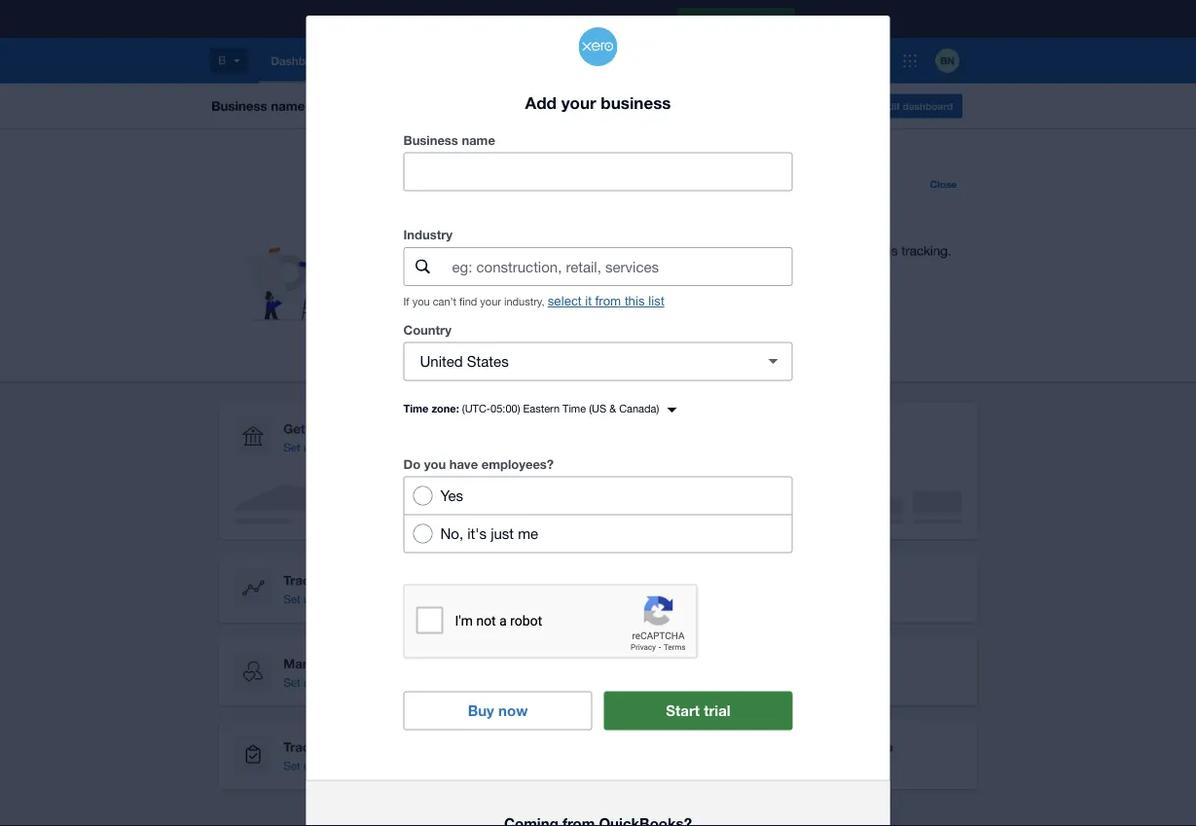 Task type: vqa. For each thing, say whether or not it's contained in the screenshot.
now
yes



Task type: locate. For each thing, give the bounding box(es) containing it.
Industry field
[[450, 248, 792, 285]]

xero image
[[579, 27, 618, 66]]

list
[[649, 294, 665, 308]]

business
[[404, 132, 459, 147]]

0 vertical spatial your
[[562, 93, 597, 112]]

2 time from the left
[[563, 402, 586, 415]]

search icon image
[[416, 259, 430, 274]]

me
[[518, 525, 539, 542]]

your inside if you can't find your industry, select it from this list
[[480, 295, 501, 308]]

do
[[404, 457, 421, 472]]

0 vertical spatial you
[[413, 295, 430, 308]]

employees?
[[482, 457, 554, 472]]

it
[[585, 294, 592, 308]]

time left "(us"
[[563, 402, 586, 415]]

you inside if you can't find your industry, select it from this list
[[413, 295, 430, 308]]

05:00)
[[491, 402, 521, 415]]

yes
[[441, 487, 464, 504]]

do you have employees? group
[[404, 476, 793, 553]]

eastern
[[523, 402, 560, 415]]

you right do on the left of page
[[424, 457, 446, 472]]

have
[[450, 457, 478, 472]]

start
[[666, 702, 700, 720]]

1 horizontal spatial your
[[562, 93, 597, 112]]

you right if
[[413, 295, 430, 308]]

your
[[562, 93, 597, 112], [480, 295, 501, 308]]

0 horizontal spatial your
[[480, 295, 501, 308]]

name
[[462, 132, 496, 147]]

business
[[601, 93, 671, 112]]

if you can't find your industry, select it from this list
[[404, 294, 665, 308]]

1 horizontal spatial time
[[563, 402, 586, 415]]

it's
[[468, 525, 487, 542]]

business name
[[404, 132, 496, 147]]

(us
[[589, 402, 607, 415]]

your right add
[[562, 93, 597, 112]]

if
[[404, 295, 410, 308]]

do you have employees?
[[404, 457, 554, 472]]

now
[[499, 702, 528, 720]]

1 time from the left
[[404, 402, 429, 415]]

you
[[413, 295, 430, 308], [424, 457, 446, 472]]

time left zone:
[[404, 402, 429, 415]]

0 horizontal spatial time
[[404, 402, 429, 415]]

no, it's just me
[[441, 525, 539, 542]]

time
[[404, 402, 429, 415], [563, 402, 586, 415]]

your right find
[[480, 295, 501, 308]]

1 vertical spatial your
[[480, 295, 501, 308]]

(utc-
[[462, 402, 491, 415]]

add
[[525, 93, 557, 112]]

1 vertical spatial you
[[424, 457, 446, 472]]

start trial
[[666, 702, 731, 720]]

time zone: (utc-05:00) eastern time (us & canada)
[[404, 402, 660, 415]]

no,
[[441, 525, 464, 542]]



Task type: describe. For each thing, give the bounding box(es) containing it.
can't
[[433, 295, 457, 308]]

buy
[[468, 702, 495, 720]]

find
[[460, 295, 477, 308]]

canada)
[[620, 402, 660, 415]]

zone:
[[432, 402, 459, 415]]

industry,
[[504, 295, 545, 308]]

select
[[548, 294, 582, 308]]

trial
[[704, 702, 731, 720]]

you for can't
[[413, 295, 430, 308]]

start trial button
[[604, 692, 793, 731]]

Country field
[[405, 343, 746, 380]]

clear image
[[754, 342, 793, 381]]

Business name field
[[405, 153, 792, 190]]

just
[[491, 525, 514, 542]]

industry
[[404, 227, 453, 242]]

select it from this list button
[[548, 294, 665, 309]]

from
[[596, 294, 622, 308]]

add your business
[[525, 93, 671, 112]]

country
[[404, 322, 452, 337]]

buy now button
[[404, 692, 593, 731]]

this
[[625, 294, 645, 308]]

&
[[610, 402, 617, 415]]

buy now
[[468, 702, 528, 720]]

you for have
[[424, 457, 446, 472]]



